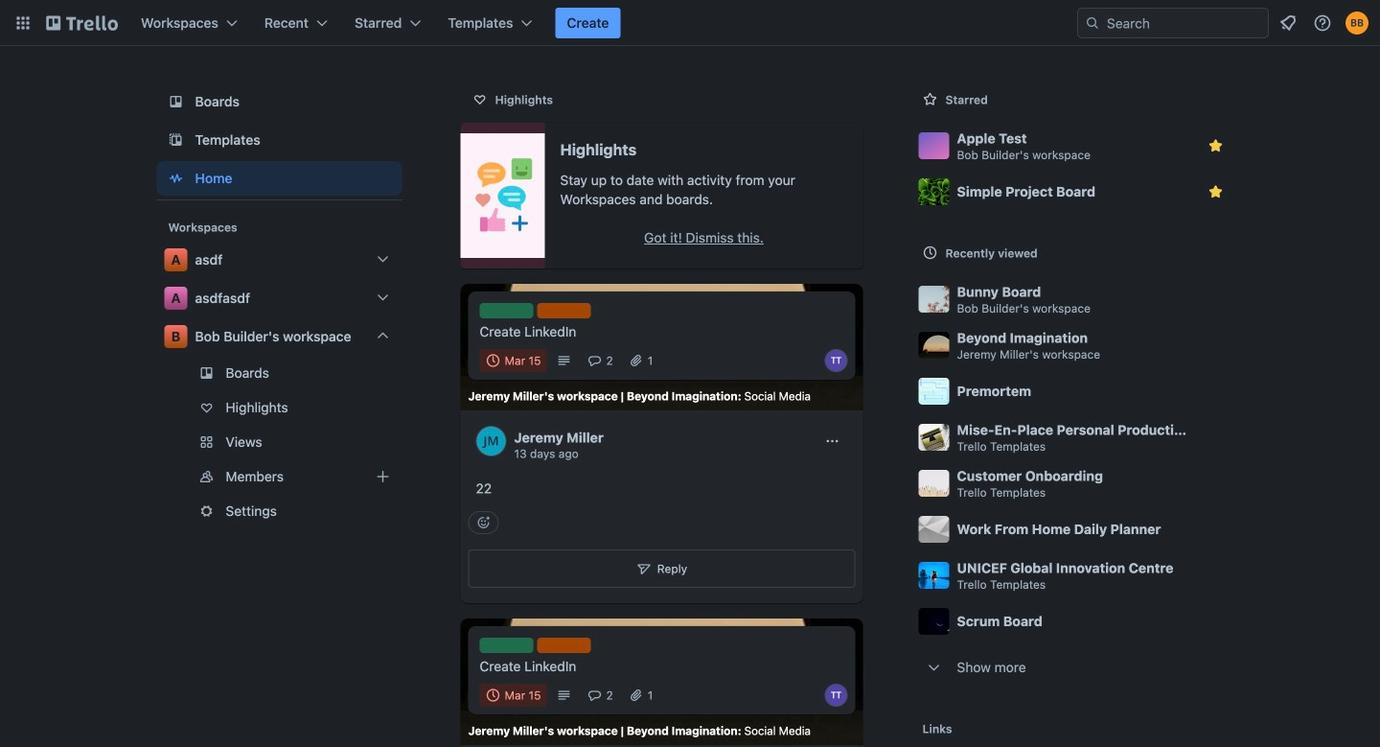 Task type: describe. For each thing, give the bounding box(es) containing it.
click to unstar apple test. it will be removed from your starred list. image
[[1207, 136, 1226, 155]]

2 color: orange, title: none image from the top
[[538, 638, 591, 653]]

Search field
[[1078, 8, 1270, 38]]

add reaction image
[[468, 511, 499, 534]]

board image
[[164, 90, 187, 113]]

search image
[[1086, 15, 1101, 31]]

template board image
[[164, 129, 187, 152]]

add image
[[372, 465, 395, 488]]

primary element
[[0, 0, 1381, 46]]

bob builder (bobbuilder40) image
[[1346, 12, 1369, 35]]

1 color: orange, title: none image from the top
[[538, 303, 591, 318]]



Task type: vqa. For each thing, say whether or not it's contained in the screenshot.
primary "element"
yes



Task type: locate. For each thing, give the bounding box(es) containing it.
color: green, title: none image for 1st color: orange, title: none image from the bottom of the page
[[480, 638, 534, 653]]

0 vertical spatial color: orange, title: none image
[[538, 303, 591, 318]]

color: orange, title: none image
[[538, 303, 591, 318], [538, 638, 591, 653]]

0 vertical spatial color: green, title: none image
[[480, 303, 534, 318]]

color: green, title: none image
[[480, 303, 534, 318], [480, 638, 534, 653]]

2 color: green, title: none image from the top
[[480, 638, 534, 653]]

back to home image
[[46, 8, 118, 38]]

click to unstar simple project board. it will be removed from your starred list. image
[[1207, 182, 1226, 201]]

1 vertical spatial color: orange, title: none image
[[538, 638, 591, 653]]

home image
[[164, 167, 187, 190]]

open information menu image
[[1314, 13, 1333, 33]]

1 vertical spatial color: green, title: none image
[[480, 638, 534, 653]]

1 color: green, title: none image from the top
[[480, 303, 534, 318]]

0 notifications image
[[1277, 12, 1300, 35]]

color: green, title: none image for second color: orange, title: none image from the bottom of the page
[[480, 303, 534, 318]]



